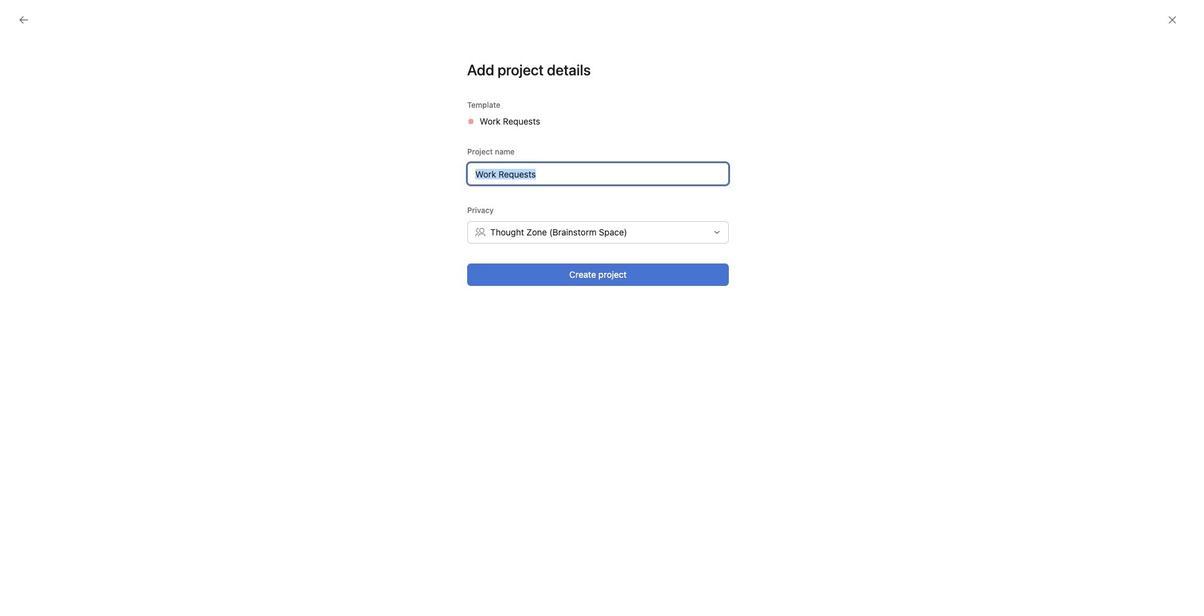 Task type: vqa. For each thing, say whether or not it's contained in the screenshot.
LIST ITEM
yes



Task type: describe. For each thing, give the bounding box(es) containing it.
close image
[[1168, 15, 1178, 25]]



Task type: locate. For each thing, give the bounding box(es) containing it.
hide sidebar image
[[16, 10, 26, 20]]

None text field
[[468, 163, 729, 185]]

go back image
[[19, 15, 29, 25]]

list item
[[694, 478, 725, 510]]



